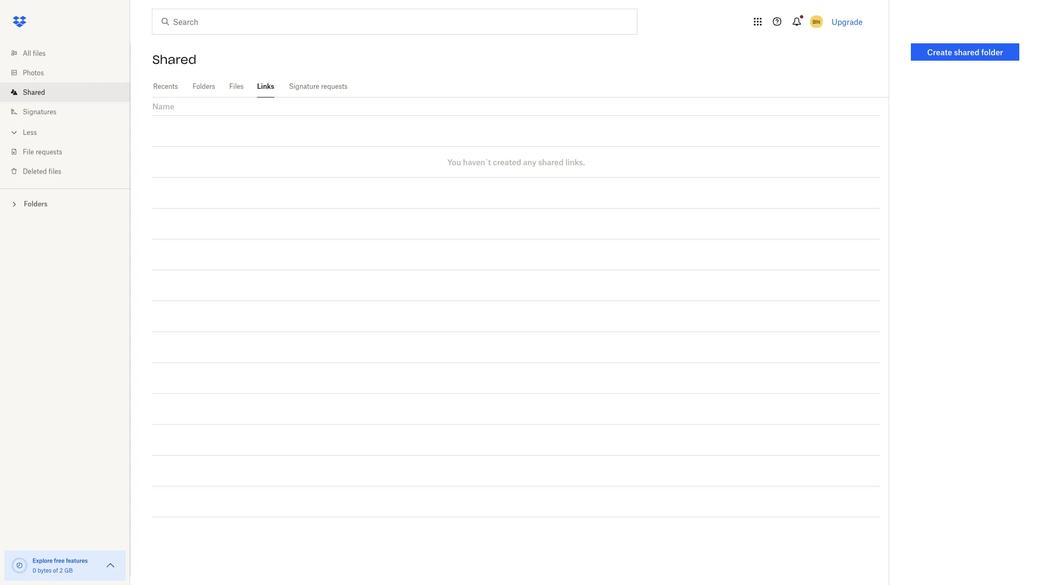 Task type: locate. For each thing, give the bounding box(es) containing it.
bn
[[813, 18, 820, 25]]

folders down "deleted"
[[24, 200, 47, 208]]

shared down photos
[[23, 88, 45, 96]]

folders left files
[[193, 82, 215, 91]]

1 horizontal spatial files
[[49, 167, 61, 175]]

0 horizontal spatial files
[[33, 49, 46, 57]]

shared
[[954, 47, 980, 57], [538, 158, 564, 167]]

files for deleted files
[[49, 167, 61, 175]]

name
[[152, 102, 174, 111]]

recents
[[153, 82, 178, 91]]

0 vertical spatial files
[[33, 49, 46, 57]]

0 vertical spatial shared
[[954, 47, 980, 57]]

0 vertical spatial shared
[[152, 52, 197, 67]]

shared
[[152, 52, 197, 67], [23, 88, 45, 96]]

1 horizontal spatial shared
[[152, 52, 197, 67]]

requests right file
[[36, 148, 62, 156]]

tab list
[[152, 76, 889, 98]]

photos
[[23, 69, 44, 77]]

signatures link
[[9, 102, 130, 121]]

signature
[[289, 82, 319, 91]]

0 horizontal spatial shared
[[23, 88, 45, 96]]

folders link
[[192, 76, 216, 96]]

requests right signature
[[321, 82, 348, 91]]

requests
[[321, 82, 348, 91], [36, 148, 62, 156]]

0 horizontal spatial folders
[[24, 200, 47, 208]]

recents link
[[152, 76, 179, 96]]

quota usage element
[[11, 557, 28, 575]]

photos link
[[9, 63, 130, 82]]

shared list item
[[0, 82, 130, 102]]

deleted files
[[23, 167, 61, 175]]

shared inside 'link'
[[23, 88, 45, 96]]

0 vertical spatial folders
[[193, 82, 215, 91]]

1 vertical spatial requests
[[36, 148, 62, 156]]

tab list containing recents
[[152, 76, 889, 98]]

all files
[[23, 49, 46, 57]]

files right "all"
[[33, 49, 46, 57]]

list
[[0, 37, 130, 189]]

1 horizontal spatial folders
[[193, 82, 215, 91]]

Search in folder "Dropbox" text field
[[173, 16, 615, 28]]

0 horizontal spatial requests
[[36, 148, 62, 156]]

1 vertical spatial files
[[49, 167, 61, 175]]

file
[[23, 148, 34, 156]]

shared left folder
[[954, 47, 980, 57]]

all
[[23, 49, 31, 57]]

files
[[33, 49, 46, 57], [49, 167, 61, 175]]

1 vertical spatial shared
[[538, 158, 564, 167]]

bn button
[[808, 13, 825, 30]]

files right "deleted"
[[49, 167, 61, 175]]

shared right 'any'
[[538, 158, 564, 167]]

links.
[[566, 158, 585, 167]]

bytes
[[38, 567, 52, 574]]

file requests link
[[9, 142, 130, 162]]

folders inside "button"
[[24, 200, 47, 208]]

links
[[257, 82, 274, 91]]

0 vertical spatial requests
[[321, 82, 348, 91]]

explore
[[33, 558, 53, 565]]

less
[[23, 128, 37, 136]]

folders
[[193, 82, 215, 91], [24, 200, 47, 208]]

folder
[[981, 47, 1003, 57]]

of
[[53, 567, 58, 574]]

folders button
[[0, 196, 130, 212]]

files for all files
[[33, 49, 46, 57]]

any
[[523, 158, 536, 167]]

gb
[[64, 567, 73, 574]]

list containing all files
[[0, 37, 130, 189]]

1 vertical spatial folders
[[24, 200, 47, 208]]

shared link
[[9, 82, 130, 102]]

1 horizontal spatial requests
[[321, 82, 348, 91]]

1 vertical spatial shared
[[23, 88, 45, 96]]

1 horizontal spatial shared
[[954, 47, 980, 57]]

shared up recents link
[[152, 52, 197, 67]]

deleted files link
[[9, 162, 130, 181]]

upgrade link
[[832, 17, 863, 26]]



Task type: vqa. For each thing, say whether or not it's contained in the screenshot.
2nd Plus from left
no



Task type: describe. For each thing, give the bounding box(es) containing it.
haven`t
[[463, 158, 491, 167]]

less image
[[9, 127, 20, 138]]

created
[[493, 158, 521, 167]]

upgrade
[[832, 17, 863, 26]]

2
[[60, 567, 63, 574]]

explore free features 0 bytes of 2 gb
[[33, 558, 88, 574]]

requests for file requests
[[36, 148, 62, 156]]

free
[[54, 558, 65, 565]]

files link
[[229, 76, 244, 96]]

requests for signature requests
[[321, 82, 348, 91]]

0
[[33, 567, 36, 574]]

file requests
[[23, 148, 62, 156]]

files
[[229, 82, 244, 91]]

links link
[[257, 76, 274, 96]]

shared inside "button"
[[954, 47, 980, 57]]

signatures
[[23, 108, 56, 116]]

features
[[66, 558, 88, 565]]

0 horizontal spatial shared
[[538, 158, 564, 167]]

signature requests link
[[287, 76, 349, 96]]

dropbox image
[[9, 11, 30, 33]]

create shared folder
[[927, 47, 1003, 57]]

all files link
[[9, 43, 130, 63]]

signature requests
[[289, 82, 348, 91]]

you haven`t created any shared links.
[[447, 158, 585, 167]]

you
[[447, 158, 461, 167]]

create
[[927, 47, 952, 57]]

create shared folder button
[[911, 43, 1019, 61]]

deleted
[[23, 167, 47, 175]]



